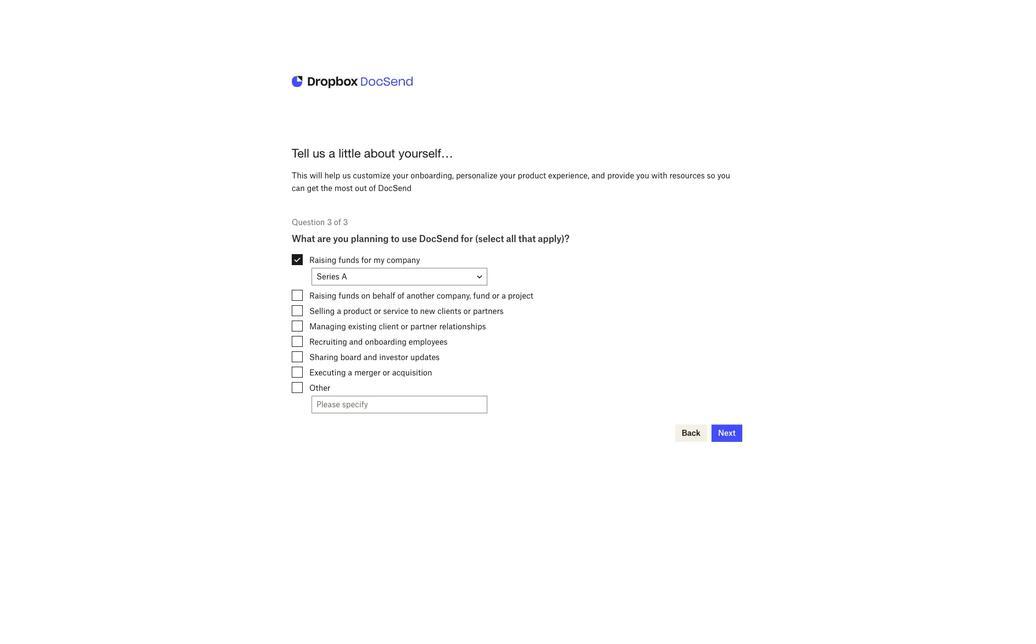 Task type: locate. For each thing, give the bounding box(es) containing it.
provide
[[607, 171, 634, 180]]

us right tell
[[313, 146, 325, 160]]

raising funds for my company
[[309, 256, 420, 265]]

0 vertical spatial product
[[518, 171, 546, 180]]

2 vertical spatial of
[[397, 291, 405, 301]]

managing
[[309, 322, 346, 331]]

company
[[387, 256, 420, 265]]

us
[[313, 146, 325, 160], [342, 171, 351, 180]]

updates
[[410, 353, 440, 362]]

or down selling a product or service to new clients or partners
[[401, 322, 408, 331]]

0 vertical spatial funds
[[339, 256, 359, 265]]

1 vertical spatial product
[[343, 307, 372, 316]]

0 horizontal spatial product
[[343, 307, 372, 316]]

this
[[292, 171, 308, 180]]

recruiting and onboarding employees
[[309, 337, 448, 347]]

product inside the this will help us customize your onboarding, personalize your product experience, and provide you with resources so you can get the most out of docsend
[[518, 171, 546, 180]]

you
[[636, 171, 649, 180], [717, 171, 730, 180], [333, 234, 349, 245]]

or down investor
[[383, 368, 390, 377]]

for
[[461, 234, 473, 245], [361, 256, 371, 265]]

0 vertical spatial docsend
[[378, 183, 412, 193]]

planning
[[351, 234, 389, 245]]

tell
[[292, 146, 309, 160]]

what
[[292, 234, 315, 245]]

and up executing a merger or acquisition
[[364, 353, 377, 362]]

your right customize
[[393, 171, 409, 180]]

all
[[506, 234, 516, 245]]

are
[[317, 234, 331, 245]]

0 horizontal spatial your
[[393, 171, 409, 180]]

or down behalf
[[374, 307, 381, 316]]

0 horizontal spatial you
[[333, 234, 349, 245]]

2 vertical spatial and
[[364, 353, 377, 362]]

of up service
[[397, 291, 405, 301]]

0 vertical spatial raising
[[309, 256, 337, 265]]

1 horizontal spatial docsend
[[419, 234, 459, 245]]

next
[[718, 429, 736, 438]]

2 3 from the left
[[343, 218, 348, 227]]

merger
[[354, 368, 381, 377]]

2 horizontal spatial of
[[397, 291, 405, 301]]

1 horizontal spatial of
[[369, 183, 376, 193]]

or up relationships
[[464, 307, 471, 316]]

executing
[[309, 368, 346, 377]]

what are you planning to use docsend for (select all that apply)?
[[292, 234, 570, 245]]

raising up series
[[309, 256, 337, 265]]

of inside what are you planning to use docsend for (select all that apply)? group
[[397, 291, 405, 301]]

and
[[592, 171, 605, 180], [349, 337, 363, 347], [364, 353, 377, 362]]

1 vertical spatial and
[[349, 337, 363, 347]]

1 vertical spatial of
[[334, 218, 341, 227]]

get
[[307, 183, 319, 193]]

clients
[[438, 307, 461, 316]]

3
[[327, 218, 332, 227], [343, 218, 348, 227]]

acquisition
[[392, 368, 432, 377]]

back button
[[675, 425, 707, 443]]

product up existing
[[343, 307, 372, 316]]

1 vertical spatial us
[[342, 171, 351, 180]]

0 vertical spatial for
[[461, 234, 473, 245]]

help
[[324, 171, 340, 180]]

question 3 of 3
[[292, 218, 348, 227]]

you left with
[[636, 171, 649, 180]]

behalf
[[372, 291, 395, 301]]

us up "most"
[[342, 171, 351, 180]]

and left provide at the top of the page
[[592, 171, 605, 180]]

that
[[518, 234, 536, 245]]

will
[[310, 171, 322, 180]]

a
[[342, 272, 347, 282]]

1 horizontal spatial to
[[411, 307, 418, 316]]

back
[[682, 429, 701, 438]]

0 horizontal spatial for
[[361, 256, 371, 265]]

your right personalize
[[500, 171, 516, 180]]

series a
[[317, 272, 347, 282]]

0 horizontal spatial us
[[313, 146, 325, 160]]

apply)?
[[538, 234, 570, 245]]

use
[[402, 234, 417, 245]]

1 your from the left
[[393, 171, 409, 180]]

my
[[373, 256, 385, 265]]

next button
[[712, 425, 742, 443]]

0 vertical spatial of
[[369, 183, 376, 193]]

1 vertical spatial to
[[411, 307, 418, 316]]

product
[[518, 171, 546, 180], [343, 307, 372, 316]]

2 funds from the top
[[339, 291, 359, 301]]

funds
[[339, 256, 359, 265], [339, 291, 359, 301]]

for left "my"
[[361, 256, 371, 265]]

0 vertical spatial to
[[391, 234, 400, 245]]

relationships
[[439, 322, 486, 331]]

docsend inside the this will help us customize your onboarding, personalize your product experience, and provide you with resources so you can get the most out of docsend
[[378, 183, 412, 193]]

1 raising from the top
[[309, 256, 337, 265]]

managing existing client or partner relationships
[[309, 322, 486, 331]]

raising for raising funds for my company
[[309, 256, 337, 265]]

3 up the are
[[327, 218, 332, 227]]

1 funds from the top
[[339, 256, 359, 265]]

2 horizontal spatial and
[[592, 171, 605, 180]]

investor
[[379, 353, 408, 362]]

2 raising from the top
[[309, 291, 337, 301]]

1 horizontal spatial 3
[[343, 218, 348, 227]]

a right selling at left
[[337, 307, 341, 316]]

1 horizontal spatial for
[[461, 234, 473, 245]]

docsend inside group
[[419, 234, 459, 245]]

yourself…
[[399, 146, 453, 160]]

onboarding
[[365, 337, 407, 347]]

1 horizontal spatial us
[[342, 171, 351, 180]]

0 horizontal spatial and
[[349, 337, 363, 347]]

docsend
[[378, 183, 412, 193], [419, 234, 459, 245]]

product left the experience,
[[518, 171, 546, 180]]

a
[[329, 146, 335, 160], [502, 291, 506, 301], [337, 307, 341, 316], [348, 368, 352, 377]]

funds left on
[[339, 291, 359, 301]]

raising up selling at left
[[309, 291, 337, 301]]

of right out
[[369, 183, 376, 193]]

to
[[391, 234, 400, 245], [411, 307, 418, 316]]

1 vertical spatial raising
[[309, 291, 337, 301]]

1 3 from the left
[[327, 218, 332, 227]]

to left use
[[391, 234, 400, 245]]

service
[[383, 307, 409, 316]]

1 vertical spatial funds
[[339, 291, 359, 301]]

client
[[379, 322, 399, 331]]

0 horizontal spatial of
[[334, 218, 341, 227]]

question
[[292, 218, 325, 227]]

product inside what are you planning to use docsend for (select all that apply)? group
[[343, 307, 372, 316]]

1 horizontal spatial product
[[518, 171, 546, 180]]

0 vertical spatial and
[[592, 171, 605, 180]]

docsend down customize
[[378, 183, 412, 193]]

you right so
[[717, 171, 730, 180]]

1 vertical spatial docsend
[[419, 234, 459, 245]]

to left new
[[411, 307, 418, 316]]

or for managing existing client or partner relationships
[[401, 322, 408, 331]]

funds up a
[[339, 256, 359, 265]]

raising
[[309, 256, 337, 265], [309, 291, 337, 301]]

or
[[492, 291, 500, 301], [374, 307, 381, 316], [464, 307, 471, 316], [401, 322, 408, 331], [383, 368, 390, 377]]

of right question
[[334, 218, 341, 227]]

1 horizontal spatial your
[[500, 171, 516, 180]]

0 horizontal spatial docsend
[[378, 183, 412, 193]]

of
[[369, 183, 376, 193], [334, 218, 341, 227], [397, 291, 405, 301]]

you right the are
[[333, 234, 349, 245]]

your
[[393, 171, 409, 180], [500, 171, 516, 180]]

0 horizontal spatial 3
[[327, 218, 332, 227]]

with
[[651, 171, 667, 180]]

fund
[[473, 291, 490, 301]]

and up 'board'
[[349, 337, 363, 347]]

for left '(select' at the top left of page
[[461, 234, 473, 245]]

docsend right use
[[419, 234, 459, 245]]

3 down "most"
[[343, 218, 348, 227]]

board
[[340, 353, 361, 362]]

new
[[420, 307, 435, 316]]



Task type: vqa. For each thing, say whether or not it's contained in the screenshot.
the left CREATE
no



Task type: describe. For each thing, give the bounding box(es) containing it.
sharing board and investor updates
[[309, 353, 440, 362]]

customize
[[353, 171, 390, 180]]

(select
[[475, 234, 504, 245]]

2 your from the left
[[500, 171, 516, 180]]

a left 'project'
[[502, 291, 506, 301]]

selling
[[309, 307, 335, 316]]

resources
[[670, 171, 705, 180]]

1 horizontal spatial and
[[364, 353, 377, 362]]

what are you planning to use docsend for (select all that apply)? group
[[292, 234, 742, 414]]

can
[[292, 183, 305, 193]]

funds for on
[[339, 291, 359, 301]]

tell us a little about yourself…
[[292, 146, 453, 160]]

or right fund on the left top
[[492, 291, 500, 301]]

another
[[407, 291, 435, 301]]

existing
[[348, 322, 377, 331]]

project
[[508, 291, 533, 301]]

personalize
[[456, 171, 498, 180]]

Funding Stage button
[[312, 268, 487, 286]]

onboarding,
[[411, 171, 454, 180]]

raising for raising funds on behalf of another company, fund or a project
[[309, 291, 337, 301]]

out
[[355, 183, 367, 193]]

a left little
[[329, 146, 335, 160]]

raising funds on behalf of another company, fund or a project
[[309, 291, 533, 301]]

so
[[707, 171, 715, 180]]

1 vertical spatial for
[[361, 256, 371, 265]]

partners
[[473, 307, 504, 316]]

about
[[364, 146, 395, 160]]

recruiting
[[309, 337, 347, 347]]

2 horizontal spatial you
[[717, 171, 730, 180]]

this will help us customize your onboarding, personalize your product experience, and provide you with resources so you can get the most out of docsend
[[292, 171, 730, 193]]

employees
[[409, 337, 448, 347]]

experience,
[[548, 171, 589, 180]]

company,
[[437, 291, 471, 301]]

on
[[361, 291, 370, 301]]

a down 'board'
[[348, 368, 352, 377]]

and inside the this will help us customize your onboarding, personalize your product experience, and provide you with resources so you can get the most out of docsend
[[592, 171, 605, 180]]

partner
[[410, 322, 437, 331]]

the
[[321, 183, 332, 193]]

go to docsend homepage image
[[292, 73, 413, 92]]

us inside the this will help us customize your onboarding, personalize your product experience, and provide you with resources so you can get the most out of docsend
[[342, 171, 351, 180]]

Other text field
[[312, 397, 487, 413]]

other
[[309, 384, 330, 393]]

sharing
[[309, 353, 338, 362]]

you inside what are you planning to use docsend for (select all that apply)? group
[[333, 234, 349, 245]]

executing a merger or acquisition
[[309, 368, 432, 377]]

0 vertical spatial us
[[313, 146, 325, 160]]

1 horizontal spatial you
[[636, 171, 649, 180]]

or for selling a product or service to new clients or partners
[[374, 307, 381, 316]]

little
[[339, 146, 361, 160]]

or for executing a merger or acquisition
[[383, 368, 390, 377]]

selling a product or service to new clients or partners
[[309, 307, 504, 316]]

funds for for
[[339, 256, 359, 265]]

0 horizontal spatial to
[[391, 234, 400, 245]]

of inside the this will help us customize your onboarding, personalize your product experience, and provide you with resources so you can get the most out of docsend
[[369, 183, 376, 193]]

series
[[317, 272, 339, 282]]

most
[[335, 183, 353, 193]]



